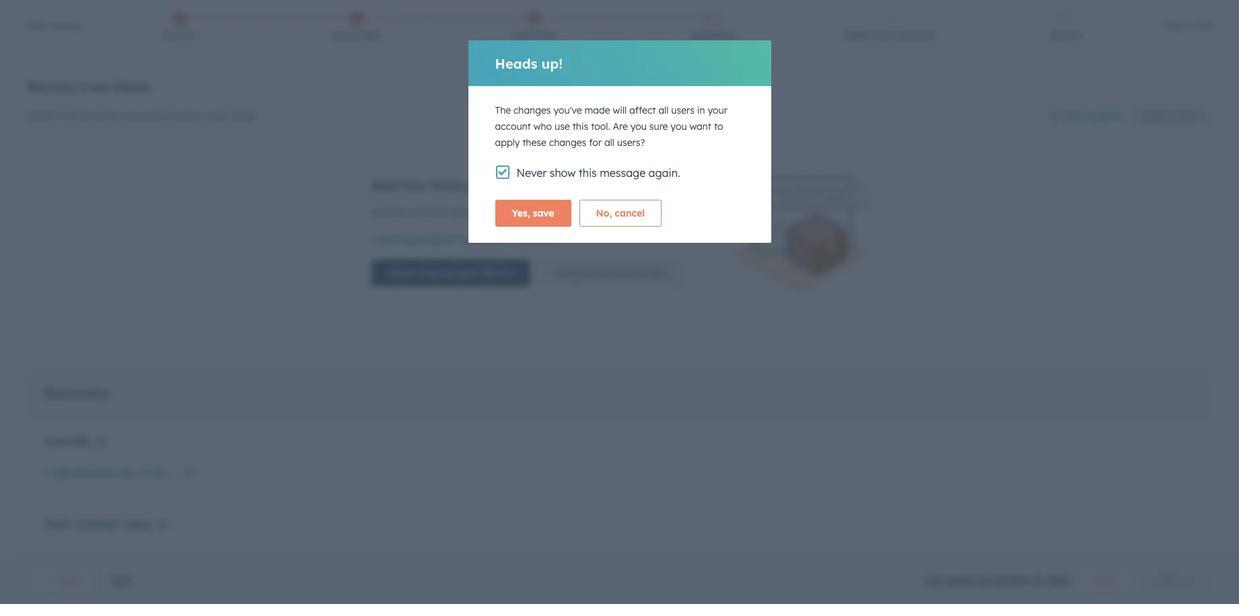 Task type: vqa. For each thing, say whether or not it's contained in the screenshot.
Create custom line item button at the bottom of page
yes



Task type: locate. For each thing, give the bounding box(es) containing it.
1 vertical spatial deal
[[159, 126, 188, 143]]

deal
[[76, 109, 93, 119], [159, 126, 188, 143], [524, 275, 553, 292]]

line items in new deal banner
[[32, 118, 1207, 149]]

menu item
[[1027, 34, 1052, 55], [1083, 34, 1109, 55], [1154, 34, 1223, 55]]

talk
[[429, 11, 444, 22]]

to right talk
[[446, 11, 454, 22]]

menu item down the "close" image
[[1154, 34, 1223, 55]]

2 horizontal spatial to
[[471, 275, 485, 292]]

back to deal button
[[32, 109, 93, 119]]

hubspot link
[[16, 36, 50, 53]]

has
[[220, 9, 239, 23]]

to left your
[[471, 275, 485, 292]]

contract
[[79, 570, 124, 584]]

deal right new
[[159, 126, 188, 143]]

your
[[489, 275, 520, 292]]

2 vertical spatial deal
[[524, 275, 553, 292]]

1 menu item from the left
[[1027, 34, 1052, 55]]

hubspot image
[[24, 36, 40, 53]]

0 horizontal spatial line
[[402, 275, 426, 292]]

to
[[446, 11, 454, 22], [65, 109, 73, 119], [471, 275, 485, 292]]

subtotal
[[49, 528, 95, 541]]

professional
[[125, 9, 191, 23]]

select
[[388, 364, 416, 376]]

deal right your
[[524, 275, 553, 292]]

line items in new deal
[[32, 126, 188, 143]]

back
[[42, 109, 63, 119]]

1 vertical spatial create
[[556, 364, 587, 376]]

2 menu item from the left
[[1083, 34, 1109, 55]]

line
[[32, 126, 61, 143]]

create quote button
[[1113, 122, 1207, 149]]

deal inside banner
[[159, 126, 188, 143]]

1 horizontal spatial $0.00
[[489, 208, 515, 220]]

0 horizontal spatial create
[[556, 364, 587, 376]]

line right add
[[402, 275, 426, 292]]

to right back
[[65, 109, 73, 119]]

marketing
[[42, 9, 97, 23]]

deal amount ( acv
[[399, 208, 481, 220]]

2 $0.00 from the left
[[489, 208, 515, 220]]

deal up items
[[76, 109, 93, 119]]

in
[[109, 126, 121, 143]]

add
[[371, 275, 398, 292]]

0 horizontal spatial deal
[[76, 109, 93, 119]]

items
[[65, 126, 105, 143]]

deal
[[399, 208, 419, 220]]

1 horizontal spatial menu item
[[1083, 34, 1109, 55]]

1 horizontal spatial deal
[[159, 126, 188, 143]]

to inside talk to sales button
[[446, 11, 454, 22]]

create left quote at the top
[[1130, 130, 1161, 142]]

have
[[284, 10, 307, 22]]

-
[[1183, 571, 1187, 584], [1187, 571, 1190, 584]]

$0.00 left deal
[[357, 208, 383, 220]]

$0.00 right "acv" on the left top of the page
[[489, 208, 515, 220]]

--
[[1183, 571, 1190, 584]]

create custom line item button
[[539, 356, 683, 383]]

2 vertical spatial to
[[471, 275, 485, 292]]

hub
[[100, 9, 122, 23]]

1 horizontal spatial to
[[446, 11, 454, 22]]

0 horizontal spatial $0.00
[[357, 208, 383, 220]]

to for back
[[65, 109, 73, 119]]

1 vertical spatial line
[[626, 364, 643, 376]]

0 vertical spatial to
[[446, 11, 454, 22]]

1 horizontal spatial line
[[626, 364, 643, 376]]

marketplaces button
[[1054, 34, 1082, 55]]

menu item left marketplaces popup button
[[1027, 34, 1052, 55]]

create quote
[[1130, 130, 1190, 142]]

0 horizontal spatial menu item
[[1027, 34, 1052, 55]]

$0.00
[[357, 208, 383, 220], [489, 208, 515, 220]]

create left custom at the bottom of the page
[[556, 364, 587, 376]]

1 vertical spatial to
[[65, 109, 73, 119]]

talk to sales
[[429, 11, 476, 22]]

1 horizontal spatial create
[[1130, 130, 1161, 142]]

create
[[1130, 130, 1161, 142], [556, 364, 587, 376]]

product
[[444, 364, 480, 376]]

2 horizontal spatial menu item
[[1154, 34, 1223, 55]]

from
[[419, 364, 441, 376]]

line
[[402, 275, 426, 292], [626, 364, 643, 376]]

0 horizontal spatial to
[[65, 109, 73, 119]]

0 vertical spatial create
[[1130, 130, 1161, 142]]

line left the item
[[626, 364, 643, 376]]

0 vertical spatial deal
[[76, 109, 93, 119]]

create custom line item
[[556, 364, 666, 376]]

menu item right marketplaces popup button
[[1083, 34, 1109, 55]]

create inside line items in new deal banner
[[1130, 130, 1161, 142]]

create for create custom line item
[[556, 364, 587, 376]]

menu
[[953, 34, 1223, 55]]



Task type: describe. For each thing, give the bounding box(es) containing it.
2 - from the left
[[1187, 571, 1190, 584]]

create for create quote
[[1130, 130, 1161, 142]]

1 - from the left
[[1183, 571, 1187, 584]]

or
[[355, 10, 364, 22]]

custom
[[589, 364, 623, 376]]

acv
[[462, 208, 481, 220]]

amount
[[422, 208, 456, 220]]

close image
[[1207, 11, 1218, 22]]

new
[[125, 126, 155, 143]]

trial
[[195, 9, 217, 23]]

ended.
[[243, 9, 279, 23]]

library
[[483, 364, 514, 376]]

talk to sales button
[[420, 8, 485, 26]]

questions
[[310, 10, 352, 22]]

item
[[645, 364, 666, 376]]

to for talk
[[446, 11, 454, 22]]

total
[[49, 570, 76, 584]]

add line items to your deal
[[371, 275, 553, 292]]

sales
[[456, 11, 476, 22]]

1 $0.00 from the left
[[357, 208, 383, 220]]

need
[[367, 10, 389, 22]]

value
[[128, 570, 157, 584]]

select from product library button
[[371, 356, 531, 383]]

(
[[459, 208, 462, 220]]

2 horizontal spatial deal
[[524, 275, 553, 292]]

marketplaces image
[[1062, 40, 1074, 52]]

help?
[[391, 10, 415, 22]]

your marketing hub professional trial has ended. have questions or need help?
[[13, 9, 415, 23]]

items
[[430, 275, 467, 292]]

select from product library
[[388, 364, 514, 376]]

summary
[[49, 477, 115, 494]]

quote
[[1163, 130, 1190, 142]]

back to deal
[[42, 109, 93, 119]]

0 vertical spatial line
[[402, 275, 426, 292]]

total contract value
[[49, 570, 157, 584]]

3 menu item from the left
[[1154, 34, 1223, 55]]

line inside button
[[626, 364, 643, 376]]

your
[[13, 9, 38, 23]]



